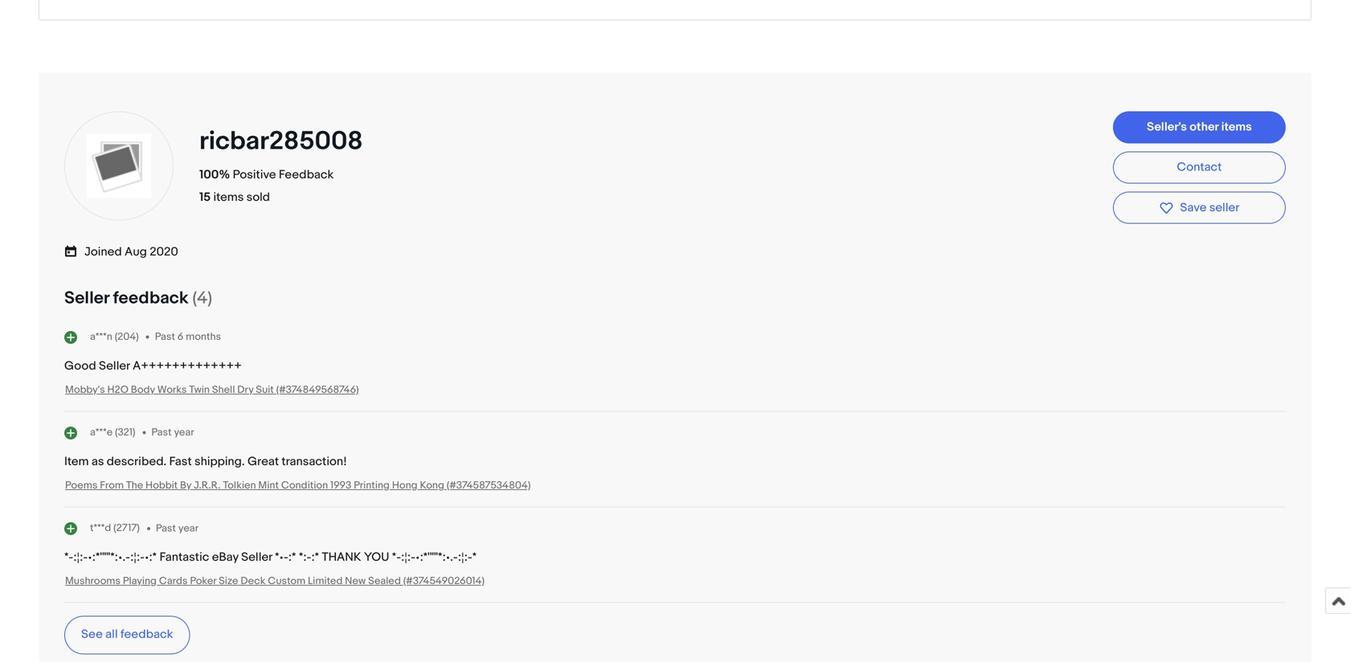 Task type: describe. For each thing, give the bounding box(es) containing it.
past for •:*'""*:•.-
[[156, 522, 176, 535]]

past year for •:*
[[156, 522, 199, 535]]

past for a+++++++++++++
[[155, 331, 175, 343]]

as
[[92, 454, 104, 469]]

transaction!
[[282, 454, 347, 469]]

see all feedback
[[81, 627, 173, 642]]

text__icon wrapper image
[[64, 242, 84, 259]]

mint
[[258, 479, 279, 492]]

good seller a+++++++++++++
[[64, 359, 242, 373]]

deck
[[241, 575, 266, 587]]

kong
[[420, 479, 444, 492]]

seller's other items
[[1147, 120, 1252, 134]]

mobby's h2o body works twin shell dry suit (#374849568746)
[[65, 384, 359, 396]]

past 6 months
[[155, 331, 221, 343]]

(#374587534804)
[[447, 479, 531, 492]]

sealed
[[368, 575, 401, 587]]

2 :* from the left
[[311, 550, 319, 565]]

mushrooms  playing cards poker size deck custom limited new sealed (#374549026014)
[[65, 575, 485, 587]]

*•-
[[275, 550, 288, 565]]

1 vertical spatial items
[[213, 190, 244, 204]]

ricbar285008 link
[[199, 126, 369, 157]]

twin
[[189, 384, 210, 396]]

good
[[64, 359, 96, 373]]

months
[[186, 331, 221, 343]]

from
[[100, 479, 124, 492]]

seller feedback (4)
[[64, 288, 212, 308]]

contact
[[1177, 160, 1222, 174]]

printing
[[354, 479, 390, 492]]

item as described. fast shipping. great transaction!
[[64, 454, 347, 469]]

a***e (321)
[[90, 426, 135, 439]]

fast
[[169, 454, 192, 469]]

see all feedback link
[[64, 616, 190, 655]]

dry
[[237, 384, 254, 396]]

you
[[364, 550, 389, 565]]

ricbar285008
[[199, 126, 363, 157]]

shipping.
[[194, 454, 245, 469]]

100%
[[199, 167, 230, 182]]

(204)
[[115, 331, 139, 343]]

cards
[[159, 575, 188, 587]]

0 vertical spatial seller
[[64, 288, 109, 308]]

*-:¦:-•:*'""*:•.-:¦:-•:* fantastic ebay seller *•-:* *:-:* thank you *-:¦:-•:*'""*:•.-:¦:-*
[[64, 550, 477, 565]]

0 vertical spatial items
[[1221, 120, 1252, 134]]

contact link
[[1113, 151, 1286, 183]]

save
[[1180, 200, 1207, 215]]

by
[[180, 479, 191, 492]]

poems from the hobbit by j.r.r. tolkien mint condition 1993 printing hong kong (#374587534804) link
[[65, 479, 531, 492]]

feedback
[[279, 167, 334, 182]]

1 vertical spatial feedback
[[120, 627, 173, 642]]

other
[[1190, 120, 1219, 134]]

save seller
[[1180, 200, 1240, 215]]

(#374849568746)
[[276, 384, 359, 396]]

aug
[[125, 245, 147, 259]]

save seller button
[[1113, 191, 1286, 224]]

new
[[345, 575, 366, 587]]

all
[[105, 627, 118, 642]]

past year for shipping.
[[151, 427, 194, 439]]

a***n (204)
[[90, 331, 139, 343]]

described.
[[107, 454, 166, 469]]

1 :* from the left
[[288, 550, 296, 565]]

mobby's
[[65, 384, 105, 396]]

seller's
[[1147, 120, 1187, 134]]

playing
[[123, 575, 157, 587]]

poems
[[65, 479, 98, 492]]

j.r.r.
[[194, 479, 221, 492]]

a***n
[[90, 331, 112, 343]]

(#374549026014)
[[403, 575, 485, 587]]

ricbar285008 image
[[87, 134, 151, 198]]

size
[[219, 575, 238, 587]]

2020
[[150, 245, 178, 259]]



Task type: locate. For each thing, give the bounding box(es) containing it.
0 horizontal spatial •:*'""*:•.-
[[88, 550, 130, 565]]

0 vertical spatial year
[[174, 427, 194, 439]]

•:*'""*:•.-
[[88, 550, 130, 565], [415, 550, 458, 565]]

0 vertical spatial past year
[[151, 427, 194, 439]]

15 items sold
[[199, 190, 270, 204]]

poems from the hobbit by j.r.r. tolkien mint condition 1993 printing hong kong (#374587534804)
[[65, 479, 531, 492]]

*:-
[[299, 550, 311, 565]]

:¦:- up (#374549026014)
[[458, 550, 472, 565]]

0 horizontal spatial items
[[213, 190, 244, 204]]

2 *- from the left
[[392, 550, 401, 565]]

hobbit
[[145, 479, 178, 492]]

tolkien
[[223, 479, 256, 492]]

ebay
[[212, 550, 238, 565]]

1 :¦:- from the left
[[73, 550, 88, 565]]

0 vertical spatial past
[[155, 331, 175, 343]]

a***e
[[90, 426, 113, 439]]

•:*'""*:•.- up (#374549026014)
[[415, 550, 458, 565]]

fantastic
[[159, 550, 209, 565]]

6
[[177, 331, 183, 343]]

1 vertical spatial seller
[[99, 359, 130, 373]]

mobby's h2o body works twin shell dry suit (#374849568746) link
[[65, 384, 359, 396]]

1 *- from the left
[[64, 550, 73, 565]]

15
[[199, 190, 211, 204]]

(4)
[[192, 288, 212, 308]]

mushrooms
[[65, 575, 121, 587]]

1 vertical spatial past
[[151, 427, 172, 439]]

items right 'other'
[[1221, 120, 1252, 134]]

poker
[[190, 575, 216, 587]]

1993
[[330, 479, 351, 492]]

mushrooms  playing cards poker size deck custom limited new sealed (#374549026014) link
[[65, 575, 485, 587]]

1 vertical spatial year
[[178, 522, 199, 535]]

item
[[64, 454, 89, 469]]

past up fast
[[151, 427, 172, 439]]

4 :¦:- from the left
[[458, 550, 472, 565]]

:*
[[288, 550, 296, 565], [311, 550, 319, 565]]

1 horizontal spatial items
[[1221, 120, 1252, 134]]

see
[[81, 627, 103, 642]]

(2717)
[[113, 522, 140, 534]]

seller up h2o
[[99, 359, 130, 373]]

seller up a***n
[[64, 288, 109, 308]]

a+++++++++++++
[[133, 359, 242, 373]]

1 vertical spatial past year
[[156, 522, 199, 535]]

year up fast
[[174, 427, 194, 439]]

2 vertical spatial past
[[156, 522, 176, 535]]

1 horizontal spatial *-
[[392, 550, 401, 565]]

:¦:-
[[73, 550, 88, 565], [130, 550, 145, 565], [401, 550, 415, 565], [458, 550, 472, 565]]

past year
[[151, 427, 194, 439], [156, 522, 199, 535]]

limited
[[308, 575, 343, 587]]

the
[[126, 479, 143, 492]]

year up fantastic
[[178, 522, 199, 535]]

feedback up (204)
[[113, 288, 189, 308]]

100% positive feedback
[[199, 167, 334, 182]]

:¦:- up playing
[[130, 550, 145, 565]]

•:*'""*:•.- up the mushrooms
[[88, 550, 130, 565]]

0 horizontal spatial *-
[[64, 550, 73, 565]]

shell
[[212, 384, 235, 396]]

past for described.
[[151, 427, 172, 439]]

feedback right all
[[120, 627, 173, 642]]

0 vertical spatial feedback
[[113, 288, 189, 308]]

0 horizontal spatial :*
[[288, 550, 296, 565]]

custom
[[268, 575, 305, 587]]

*- up the mushrooms
[[64, 550, 73, 565]]

(321)
[[115, 426, 135, 439]]

2 •:*'""*:•.- from the left
[[415, 550, 458, 565]]

year for •:*
[[178, 522, 199, 535]]

suit
[[256, 384, 274, 396]]

*- right 'you'
[[392, 550, 401, 565]]

seller's other items link
[[1113, 111, 1286, 143]]

:* left *:-
[[288, 550, 296, 565]]

joined
[[84, 245, 122, 259]]

h2o
[[107, 384, 128, 396]]

feedback
[[113, 288, 189, 308], [120, 627, 173, 642]]

past year up fast
[[151, 427, 194, 439]]

great
[[248, 454, 279, 469]]

past year up fantastic
[[156, 522, 199, 535]]

2 vertical spatial seller
[[241, 550, 272, 565]]

2 :¦:- from the left
[[130, 550, 145, 565]]

:¦:- up the mushrooms
[[73, 550, 88, 565]]

thank
[[322, 550, 361, 565]]

hong
[[392, 479, 418, 492]]

positive
[[233, 167, 276, 182]]

past left "6"
[[155, 331, 175, 343]]

1 •:*'""*:•.- from the left
[[88, 550, 130, 565]]

items right 15
[[213, 190, 244, 204]]

1 horizontal spatial :*
[[311, 550, 319, 565]]

condition
[[281, 479, 328, 492]]

seller
[[64, 288, 109, 308], [99, 359, 130, 373], [241, 550, 272, 565]]

•:*
[[145, 550, 157, 565]]

:* up limited
[[311, 550, 319, 565]]

seller
[[1209, 200, 1240, 215]]

body
[[131, 384, 155, 396]]

works
[[157, 384, 187, 396]]

year for shipping.
[[174, 427, 194, 439]]

seller up "deck"
[[241, 550, 272, 565]]

t***d
[[90, 522, 111, 534]]

year
[[174, 427, 194, 439], [178, 522, 199, 535]]

1 horizontal spatial •:*'""*:•.-
[[415, 550, 458, 565]]

3 :¦:- from the left
[[401, 550, 415, 565]]

*
[[472, 550, 477, 565]]

t***d (2717)
[[90, 522, 140, 534]]

joined aug 2020
[[84, 245, 178, 259]]

items
[[1221, 120, 1252, 134], [213, 190, 244, 204]]

past up •:* at the bottom of the page
[[156, 522, 176, 535]]

sold
[[246, 190, 270, 204]]

:¦:- right 'you'
[[401, 550, 415, 565]]

*-
[[64, 550, 73, 565], [392, 550, 401, 565]]



Task type: vqa. For each thing, say whether or not it's contained in the screenshot.
Cancelled in the GOOD 'TIL CANCELLED LISTINGS ARE FIXED PRICE LISTINGS THAT RENEW AUTOMATICALLY ONCE PER CALENDAR MONTH. WE CHARGE AN INSERTION FEE AND APPLICABLE OPTIONAL LISTING UPGRADE FEES WHEN YOU LIST YOUR ITEM FOR THE FIRST TIME, AND EACH TIME IT RENEWS. THESE LISTINGS COUNT TOWARDS YOUR MONTHLY
no



